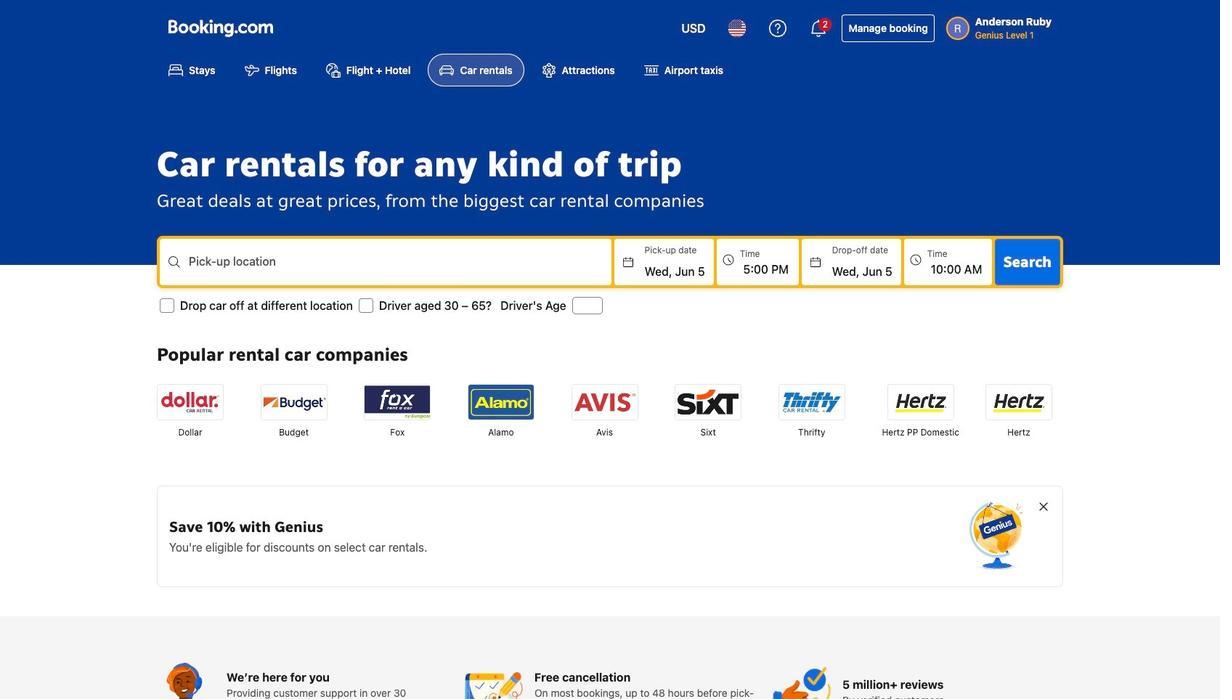 Task type: vqa. For each thing, say whether or not it's contained in the screenshot.
We're here for you IMAGE
yes



Task type: describe. For each thing, give the bounding box(es) containing it.
booking.com online hotel reservations image
[[169, 20, 273, 37]]

hertz logo image
[[987, 385, 1052, 420]]

sixt logo image
[[676, 385, 741, 420]]

we're here for you image
[[157, 664, 215, 700]]



Task type: locate. For each thing, give the bounding box(es) containing it.
alamo logo image
[[469, 385, 534, 420]]

5 million+ reviews image
[[773, 664, 831, 700]]

budget logo image
[[261, 385, 327, 420]]

thrifty logo image
[[780, 385, 845, 420]]

avis logo image
[[572, 385, 638, 420]]

free cancellation image
[[465, 664, 523, 700]]

fox logo image
[[365, 385, 430, 420]]

hertz pp domestic logo image
[[888, 385, 954, 420]]

None number field
[[572, 297, 603, 315]]

Pick-up location field
[[189, 263, 612, 280]]

dollar logo image
[[158, 385, 223, 420]]



